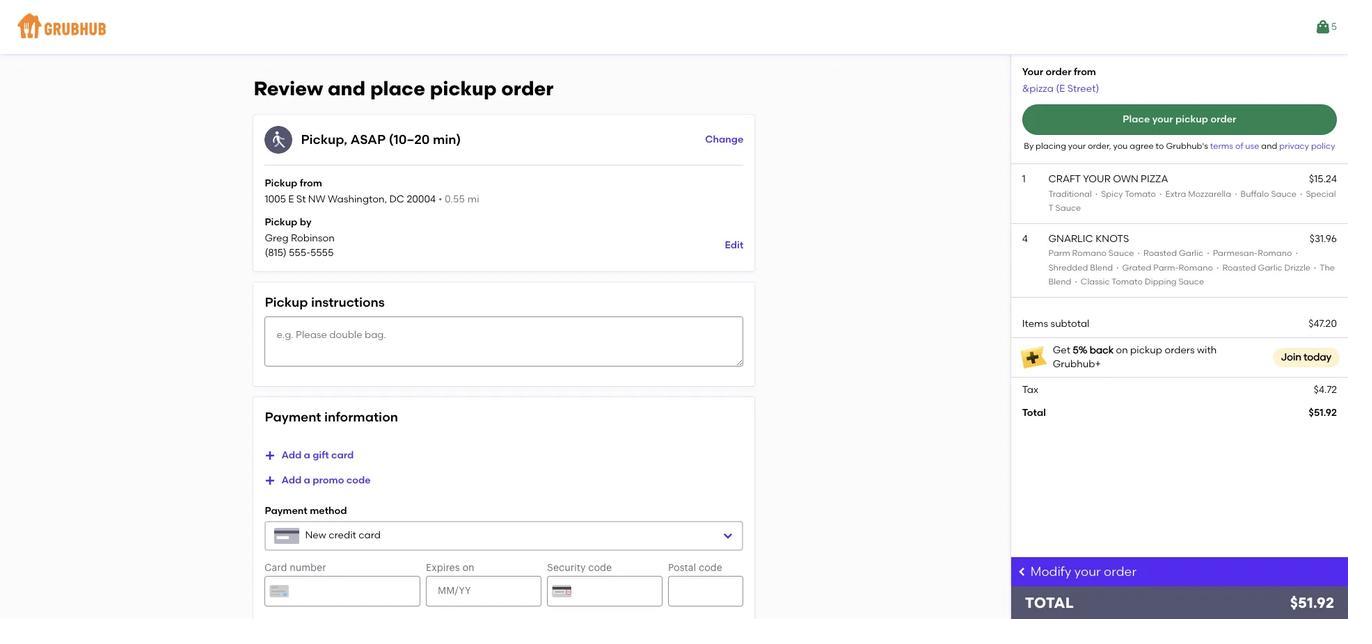 Task type: describe. For each thing, give the bounding box(es) containing it.
items subtotal
[[1023, 318, 1090, 330]]

∙ down your
[[1095, 189, 1100, 199]]

dipping
[[1145, 277, 1177, 287]]

modify
[[1031, 565, 1072, 580]]

craft
[[1049, 174, 1082, 185]]

1 horizontal spatial and
[[1262, 141, 1278, 151]]

order inside button
[[1211, 113, 1237, 125]]

on
[[1117, 344, 1129, 356]]

add for add a promo code
[[282, 475, 302, 487]]

$4.72
[[1315, 385, 1338, 396]]

nw
[[308, 194, 326, 206]]

information
[[325, 410, 398, 426]]

∙ up drizzle
[[1295, 249, 1300, 259]]

mozzarella
[[1189, 189, 1232, 199]]

•
[[439, 194, 443, 206]]

pickup icon image
[[265, 126, 293, 154]]

back
[[1090, 344, 1114, 356]]

pickup by greg robinson (815) 555-5555
[[265, 216, 335, 259]]

2 horizontal spatial romano
[[1258, 249, 1293, 259]]

you
[[1114, 141, 1128, 151]]

a for gift
[[304, 450, 310, 462]]

0 vertical spatial ,
[[344, 131, 347, 147]]

subtotal
[[1051, 318, 1090, 330]]

your
[[1084, 174, 1111, 185]]

drizzle
[[1285, 263, 1311, 273]]

extra
[[1166, 189, 1187, 199]]

0 vertical spatial $51.92
[[1310, 407, 1338, 419]]

your
[[1023, 66, 1044, 78]]

knots
[[1096, 233, 1130, 245]]

$47.20
[[1309, 318, 1338, 330]]

, inside pickup from 1005 e st nw washington , dc 20004 • 0.55 mi
[[385, 194, 387, 206]]

1 vertical spatial tomato
[[1112, 277, 1143, 287]]

the blend
[[1049, 263, 1336, 287]]

∙ up grated
[[1137, 249, 1142, 259]]

5555
[[311, 247, 334, 259]]

review
[[254, 77, 323, 100]]

your order from &pizza (e street)
[[1023, 66, 1100, 94]]

gnarlic knots
[[1049, 233, 1130, 245]]

code
[[347, 475, 371, 487]]

0 vertical spatial total
[[1023, 407, 1047, 419]]

1 vertical spatial svg image
[[723, 531, 734, 542]]

on pickup orders with grubhub+
[[1053, 344, 1218, 370]]

special
[[1307, 189, 1337, 199]]

pickup inside button
[[1176, 113, 1209, 125]]

grated
[[1123, 263, 1152, 273]]

0 vertical spatial roasted
[[1144, 249, 1178, 259]]

today
[[1305, 352, 1332, 363]]

∙ left buffalo
[[1234, 189, 1239, 199]]

by
[[300, 216, 312, 228]]

of
[[1236, 141, 1244, 151]]

sauce inside special t sauce
[[1056, 203, 1082, 213]]

0.55
[[445, 194, 465, 206]]

0 horizontal spatial garlic
[[1180, 249, 1204, 259]]

pickup up min)
[[430, 77, 497, 100]]

promo
[[313, 475, 344, 487]]

blend inside the blend
[[1049, 277, 1072, 287]]

pickup for pickup from 1005 e st nw washington , dc 20004 • 0.55 mi
[[265, 177, 298, 189]]

subscription badge image
[[1020, 344, 1048, 372]]

∙ down shredded
[[1074, 277, 1079, 287]]

1 vertical spatial card
[[359, 530, 381, 542]]

parmesan-
[[1214, 249, 1258, 259]]

method
[[310, 506, 347, 518]]

shredded
[[1049, 263, 1089, 273]]

t
[[1049, 203, 1054, 213]]

order inside your order from &pizza (e street)
[[1046, 66, 1072, 78]]

instructions
[[311, 294, 385, 310]]

own
[[1114, 174, 1139, 185]]

items
[[1023, 318, 1049, 330]]

1 vertical spatial garlic
[[1259, 263, 1283, 273]]

robinson
[[291, 233, 335, 245]]

join today
[[1282, 352, 1332, 363]]

place
[[370, 77, 425, 100]]

Pickup instructions text field
[[265, 317, 744, 367]]

∙ left grated
[[1116, 263, 1121, 273]]

main navigation navigation
[[0, 0, 1349, 54]]

use
[[1246, 141, 1260, 151]]

gift
[[313, 450, 329, 462]]

from inside your order from &pizza (e street)
[[1074, 66, 1097, 78]]

card inside 'button'
[[331, 450, 354, 462]]

spicy
[[1102, 189, 1124, 199]]

add a promo code
[[282, 475, 371, 487]]

to
[[1156, 141, 1165, 151]]

0 horizontal spatial romano
[[1073, 249, 1107, 259]]

credit
[[329, 530, 356, 542]]

special t sauce
[[1049, 189, 1337, 213]]

order,
[[1088, 141, 1112, 151]]

placing
[[1036, 141, 1067, 151]]

svg image
[[265, 451, 276, 462]]

your for place
[[1153, 113, 1174, 125]]

new credit card
[[305, 530, 381, 542]]

sauce inside parm romano sauce ∙ roasted garlic ∙ parmesan-romano ∙ shredded blend ∙ grated parm-romano ∙ roasted garlic drizzle
[[1109, 249, 1135, 259]]

555-
[[289, 247, 311, 259]]

$15.24
[[1310, 174, 1338, 185]]

washington
[[328, 194, 385, 206]]

policy
[[1312, 141, 1336, 151]]

payment for payment
[[265, 506, 308, 518]]

terms
[[1211, 141, 1234, 151]]

grubhub's
[[1167, 141, 1209, 151]]

(10–20
[[389, 131, 430, 147]]



Task type: locate. For each thing, give the bounding box(es) containing it.
a left gift
[[304, 450, 310, 462]]

add a promo code button
[[265, 469, 371, 494]]

add a gift card button
[[265, 444, 354, 469]]

privacy
[[1280, 141, 1310, 151]]

st
[[297, 194, 306, 206]]

&pizza (e street) link
[[1023, 83, 1100, 94]]

1 vertical spatial blend
[[1049, 277, 1072, 287]]

edit button
[[725, 234, 744, 259]]

add
[[282, 450, 302, 462], [282, 475, 302, 487]]

pickup inside the pickup by greg robinson (815) 555-5555
[[265, 216, 298, 228]]

terms of use link
[[1211, 141, 1262, 151]]

blend up classic
[[1091, 263, 1114, 273]]

and left place
[[328, 77, 366, 100]]

1 vertical spatial $51.92
[[1291, 595, 1335, 612]]

from up nw
[[300, 177, 322, 189]]

place your pickup order
[[1123, 113, 1237, 125]]

blend inside parm romano sauce ∙ roasted garlic ∙ parmesan-romano ∙ shredded blend ∙ grated parm-romano ∙ roasted garlic drizzle
[[1091, 263, 1114, 273]]

1 vertical spatial from
[[300, 177, 322, 189]]

pickup right on
[[1131, 344, 1163, 356]]

pickup inside pickup from 1005 e st nw washington , dc 20004 • 0.55 mi
[[265, 177, 298, 189]]

add down the add a gift card 'button'
[[282, 475, 302, 487]]

your for modify
[[1075, 565, 1102, 580]]

the
[[1320, 263, 1336, 273]]

0 vertical spatial payment
[[265, 410, 321, 426]]

1005
[[265, 194, 286, 206]]

svg image inside add a promo code button
[[265, 476, 276, 487]]

your inside place your pickup order button
[[1153, 113, 1174, 125]]

total down modify
[[1026, 595, 1074, 612]]

from inside pickup from 1005 e st nw washington , dc 20004 • 0.55 mi
[[300, 177, 322, 189]]

1 vertical spatial payment
[[265, 506, 308, 518]]

∙ up the blend
[[1206, 249, 1212, 259]]

2 add from the top
[[282, 475, 302, 487]]

roasted
[[1144, 249, 1178, 259], [1223, 263, 1257, 273]]

get 5% back
[[1053, 344, 1114, 356]]

0 horizontal spatial ,
[[344, 131, 347, 147]]

parm romano sauce ∙ roasted garlic ∙ parmesan-romano ∙ shredded blend ∙ grated parm-romano ∙ roasted garlic drizzle
[[1049, 249, 1311, 273]]

by placing your order, you agree to grubhub's terms of use and privacy policy
[[1025, 141, 1336, 151]]

4
[[1023, 233, 1028, 245]]

$51.92
[[1310, 407, 1338, 419], [1291, 595, 1335, 612]]

blend
[[1091, 263, 1114, 273], [1049, 277, 1072, 287]]

(815)
[[265, 247, 287, 259]]

place
[[1123, 113, 1151, 125]]

5
[[1332, 21, 1338, 33]]

2 a from the top
[[304, 475, 310, 487]]

,
[[344, 131, 347, 147], [385, 194, 387, 206]]

add inside add a promo code button
[[282, 475, 302, 487]]

5 button
[[1315, 15, 1338, 40]]

payment up new
[[265, 506, 308, 518]]

pickup down (815) at left
[[265, 294, 308, 310]]

card right gift
[[331, 450, 354, 462]]

dc
[[390, 194, 405, 206]]

buffalo
[[1241, 189, 1270, 199]]

, left dc
[[385, 194, 387, 206]]

2 vertical spatial svg image
[[1017, 567, 1028, 578]]

3 pickup from the top
[[265, 294, 308, 310]]

pickup , asap (10–20 min)
[[301, 131, 461, 147]]

modify your order
[[1031, 565, 1137, 580]]

1 vertical spatial your
[[1069, 141, 1086, 151]]

0 horizontal spatial svg image
[[265, 476, 276, 487]]

total down tax
[[1023, 407, 1047, 419]]

garlic
[[1180, 249, 1204, 259], [1259, 263, 1283, 273]]

1 vertical spatial ,
[[385, 194, 387, 206]]

20004
[[407, 194, 436, 206]]

1 vertical spatial a
[[304, 475, 310, 487]]

add a gift card
[[282, 450, 354, 462]]

payment for review
[[265, 410, 321, 426]]

parm-
[[1154, 263, 1179, 273]]

a left promo
[[304, 475, 310, 487]]

pickup for pickup by greg robinson (815) 555-5555
[[265, 216, 298, 228]]

tomato down grated
[[1112, 277, 1143, 287]]

your right modify
[[1075, 565, 1102, 580]]

a inside 'button'
[[304, 450, 310, 462]]

roasted down parmesan-
[[1223, 263, 1257, 273]]

parm
[[1049, 249, 1071, 259]]

blend down shredded
[[1049, 277, 1072, 287]]

change
[[706, 133, 744, 145]]

2 vertical spatial pickup
[[265, 294, 308, 310]]

0 vertical spatial card
[[331, 450, 354, 462]]

orders
[[1165, 344, 1195, 356]]

sauce down knots
[[1109, 249, 1135, 259]]

from up street)
[[1074, 66, 1097, 78]]

1 horizontal spatial ,
[[385, 194, 387, 206]]

1 horizontal spatial from
[[1074, 66, 1097, 78]]

romano down gnarlic knots
[[1073, 249, 1107, 259]]

order
[[1046, 66, 1072, 78], [502, 77, 554, 100], [1211, 113, 1237, 125], [1105, 565, 1137, 580]]

tax
[[1023, 385, 1039, 396]]

1 vertical spatial and
[[1262, 141, 1278, 151]]

roasted up parm- on the top right
[[1144, 249, 1178, 259]]

new
[[305, 530, 326, 542]]

0 horizontal spatial blend
[[1049, 277, 1072, 287]]

garlic up the blend
[[1180, 249, 1204, 259]]

pickup from 1005 e st nw washington , dc 20004 • 0.55 mi
[[265, 177, 480, 206]]

1 add from the top
[[282, 450, 302, 462]]

payment information
[[265, 410, 398, 426]]

and
[[328, 77, 366, 100], [1262, 141, 1278, 151]]

0 vertical spatial a
[[304, 450, 310, 462]]

0 vertical spatial add
[[282, 450, 302, 462]]

garlic left drizzle
[[1259, 263, 1283, 273]]

0 vertical spatial tomato
[[1126, 189, 1157, 199]]

get
[[1053, 344, 1071, 356]]

tomato
[[1126, 189, 1157, 199], [1112, 277, 1143, 287]]

classic
[[1081, 277, 1110, 287]]

svg image
[[265, 476, 276, 487], [723, 531, 734, 542], [1017, 567, 1028, 578]]

0 vertical spatial blend
[[1091, 263, 1114, 273]]

a for promo
[[304, 475, 310, 487]]

craft your own pizza
[[1049, 174, 1169, 185]]

sauce down parm romano sauce ∙ roasted garlic ∙ parmesan-romano ∙ shredded blend ∙ grated parm-romano ∙ roasted garlic drizzle at the top of the page
[[1179, 277, 1205, 287]]

pickup instructions
[[265, 294, 385, 310]]

1 horizontal spatial svg image
[[723, 531, 734, 542]]

1 horizontal spatial garlic
[[1259, 263, 1283, 273]]

privacy policy link
[[1280, 141, 1336, 151]]

edit
[[725, 240, 744, 252]]

2 vertical spatial your
[[1075, 565, 1102, 580]]

0 vertical spatial svg image
[[265, 476, 276, 487]]

∙ down "$31.96" on the right top
[[1311, 263, 1320, 273]]

grubhub+
[[1053, 359, 1102, 370]]

tomato down pizza
[[1126, 189, 1157, 199]]

$31.96
[[1310, 233, 1338, 245]]

1 vertical spatial total
[[1026, 595, 1074, 612]]

pickup for pickup instructions
[[265, 294, 308, 310]]

pickup
[[265, 177, 298, 189], [265, 216, 298, 228], [265, 294, 308, 310]]

0 horizontal spatial card
[[331, 450, 354, 462]]

payment up the add a gift card 'button'
[[265, 410, 321, 426]]

1 horizontal spatial card
[[359, 530, 381, 542]]

your
[[1153, 113, 1174, 125], [1069, 141, 1086, 151], [1075, 565, 1102, 580]]

1
[[1023, 174, 1026, 185]]

1 horizontal spatial blend
[[1091, 263, 1114, 273]]

svg image for modify your order
[[1017, 567, 1028, 578]]

pickup up "1005"
[[265, 177, 298, 189]]

2 horizontal spatial svg image
[[1017, 567, 1028, 578]]

5%
[[1073, 344, 1088, 356]]

agree
[[1130, 141, 1154, 151]]

0 vertical spatial your
[[1153, 113, 1174, 125]]

your right place at the top right of page
[[1153, 113, 1174, 125]]

pickup right pickup icon
[[301, 131, 344, 147]]

pickup inside on pickup orders with grubhub+
[[1131, 344, 1163, 356]]

&pizza
[[1023, 83, 1054, 94]]

your left order,
[[1069, 141, 1086, 151]]

payment
[[265, 410, 321, 426], [265, 506, 308, 518]]

0 vertical spatial garlic
[[1180, 249, 1204, 259]]

join
[[1282, 352, 1302, 363]]

by
[[1025, 141, 1034, 151]]

street)
[[1068, 83, 1100, 94]]

0 horizontal spatial roasted
[[1144, 249, 1178, 259]]

min)
[[433, 131, 461, 147]]

1 pickup from the top
[[265, 177, 298, 189]]

1 vertical spatial roasted
[[1223, 263, 1257, 273]]

a
[[304, 450, 310, 462], [304, 475, 310, 487]]

sauce down traditional
[[1056, 203, 1082, 213]]

2 pickup from the top
[[265, 216, 298, 228]]

svg image for add a promo code
[[265, 476, 276, 487]]

add for add a gift card
[[282, 450, 302, 462]]

1 vertical spatial add
[[282, 475, 302, 487]]

and right 'use'
[[1262, 141, 1278, 151]]

∙ down parmesan-
[[1216, 263, 1221, 273]]

(e
[[1057, 83, 1066, 94]]

add right svg icon
[[282, 450, 302, 462]]

1 payment from the top
[[265, 410, 321, 426]]

a inside button
[[304, 475, 310, 487]]

0 vertical spatial pickup
[[265, 177, 298, 189]]

0 horizontal spatial from
[[300, 177, 322, 189]]

∙ classic tomato dipping sauce
[[1072, 277, 1205, 287]]

1 a from the top
[[304, 450, 310, 462]]

pickup
[[430, 77, 497, 100], [1176, 113, 1209, 125], [301, 131, 344, 147], [1131, 344, 1163, 356]]

romano up drizzle
[[1258, 249, 1293, 259]]

0 horizontal spatial and
[[328, 77, 366, 100]]

0 vertical spatial from
[[1074, 66, 1097, 78]]

add inside the add a gift card 'button'
[[282, 450, 302, 462]]

sauce right buffalo
[[1272, 189, 1297, 199]]

romano down parmesan-
[[1179, 263, 1214, 273]]

asap
[[351, 131, 386, 147]]

pickup up greg
[[265, 216, 298, 228]]

, left asap
[[344, 131, 347, 147]]

2 payment from the top
[[265, 506, 308, 518]]

1 horizontal spatial romano
[[1179, 263, 1214, 273]]

1 vertical spatial pickup
[[265, 216, 298, 228]]

∙ left extra in the top right of the page
[[1159, 189, 1164, 199]]

∙ right buffalo
[[1297, 189, 1307, 199]]

1 horizontal spatial roasted
[[1223, 263, 1257, 273]]

0 vertical spatial and
[[328, 77, 366, 100]]

traditional ∙ spicy tomato ∙ extra mozzarella ∙ buffalo sauce
[[1049, 189, 1297, 199]]

pickup up grubhub's
[[1176, 113, 1209, 125]]

card right "credit"
[[359, 530, 381, 542]]



Task type: vqa. For each thing, say whether or not it's contained in the screenshot.
"peppers," to the left
no



